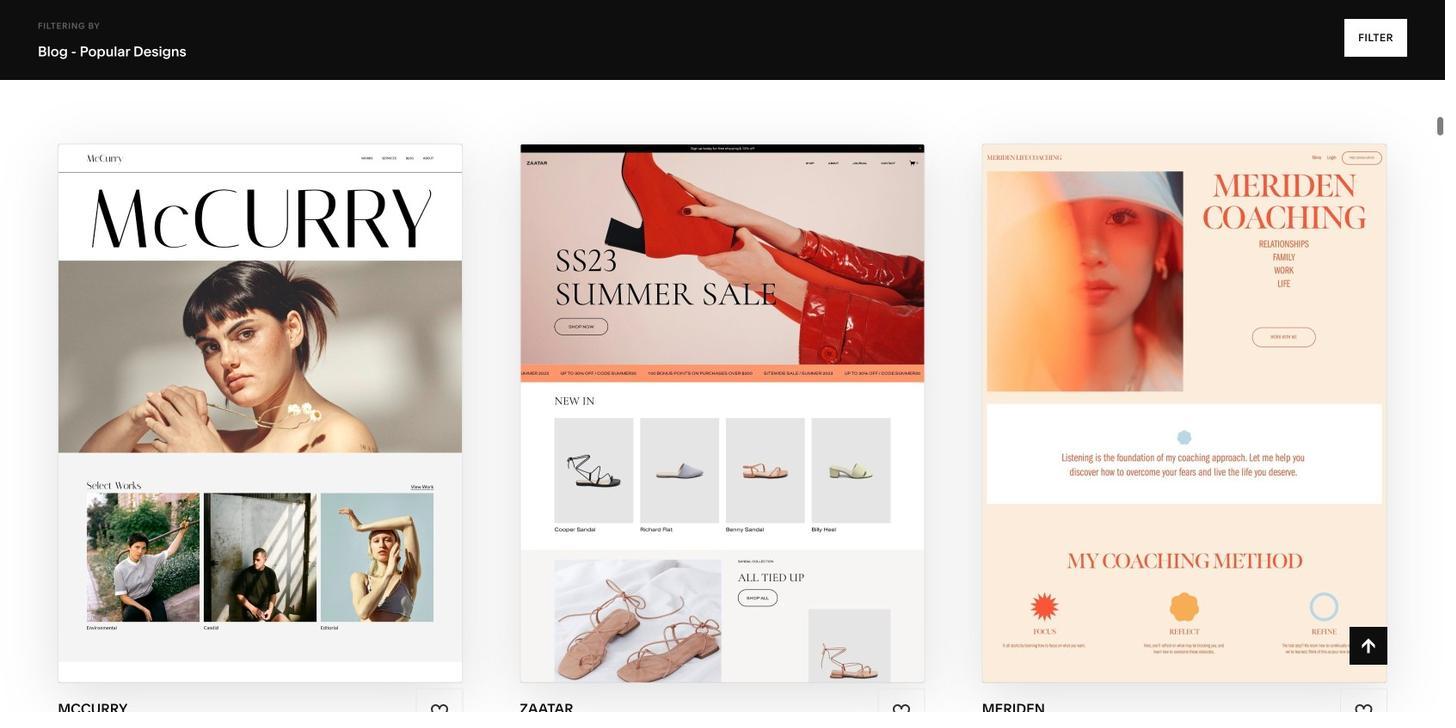 Task type: vqa. For each thing, say whether or not it's contained in the screenshot.
Properties
no



Task type: describe. For each thing, give the bounding box(es) containing it.
meriden image
[[983, 145, 1386, 683]]



Task type: locate. For each thing, give the bounding box(es) containing it.
mccurry image
[[59, 145, 462, 683]]

zaatar image
[[521, 145, 924, 683]]

back to top image
[[1359, 637, 1378, 655]]



